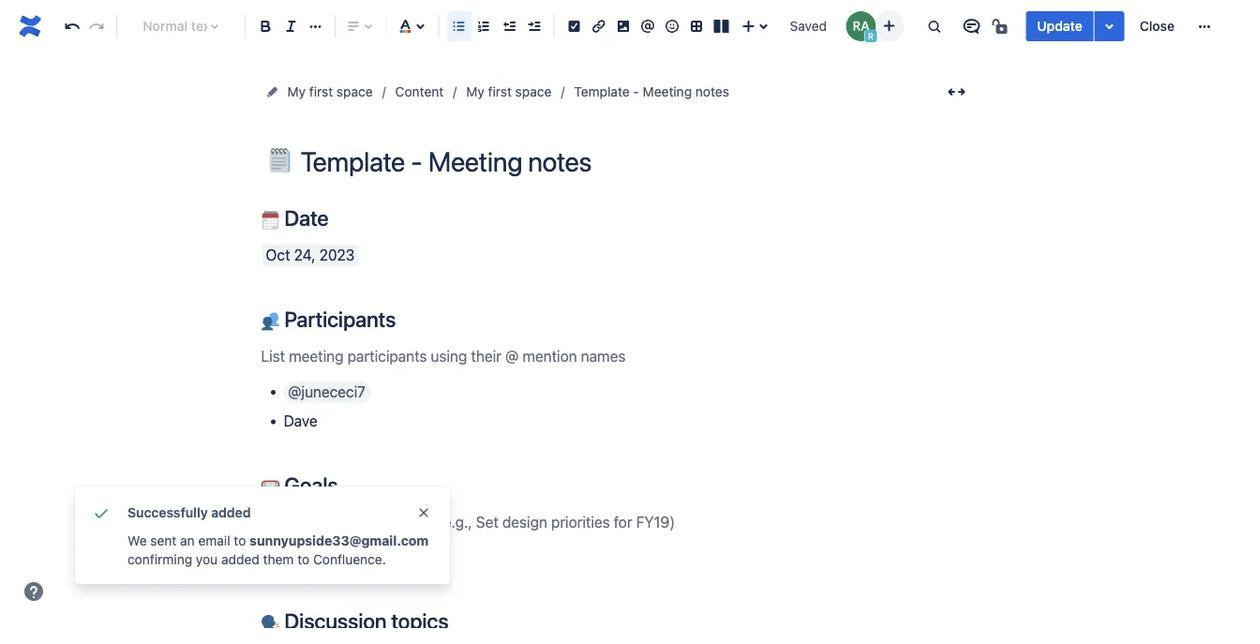Task type: locate. For each thing, give the bounding box(es) containing it.
my right content
[[466, 84, 485, 99]]

them
[[263, 552, 294, 567]]

redo ⌘⇧z image
[[85, 15, 108, 38]]

move this page image
[[265, 84, 280, 99]]

1 vertical spatial to
[[297, 552, 310, 567]]

added inside we sent an email to sunnyupside33@gmail.com confirming you added them to confluence.
[[221, 552, 260, 567]]

invite to edit image
[[878, 15, 901, 37]]

2 my from the left
[[466, 84, 485, 99]]

1 horizontal spatial space
[[515, 84, 552, 99]]

to right email
[[234, 533, 246, 549]]

added up email
[[211, 505, 251, 520]]

space
[[337, 84, 373, 99], [515, 84, 552, 99]]

my first space link right move this page icon
[[287, 81, 373, 103]]

:busts_in_silhouette: image
[[261, 312, 280, 331]]

numbered list ⌘⇧7 image
[[473, 15, 495, 38]]

email
[[198, 533, 230, 549]]

undo ⌘z image
[[61, 15, 83, 38]]

sent
[[150, 533, 177, 549]]

2 space from the left
[[515, 84, 552, 99]]

0 horizontal spatial space
[[337, 84, 373, 99]]

oct 24, 2023
[[266, 246, 355, 264]]

notes
[[696, 84, 729, 99]]

space down indent tab icon
[[515, 84, 552, 99]]

:goal: image
[[261, 478, 280, 497]]

my first space
[[287, 84, 373, 99], [466, 84, 552, 99]]

:notepad_spiral: image
[[268, 148, 292, 173], [268, 148, 292, 173]]

content link
[[395, 81, 444, 103]]

my first space link
[[287, 81, 373, 103], [466, 81, 552, 103]]

2 first from the left
[[488, 84, 512, 99]]

table image
[[686, 15, 708, 38]]

confluence image
[[15, 11, 45, 41], [15, 11, 45, 41]]

1 vertical spatial added
[[221, 552, 260, 567]]

confluence.
[[313, 552, 386, 567]]

confirming
[[128, 552, 192, 567]]

bold ⌘b image
[[255, 15, 277, 38]]

space left content
[[337, 84, 373, 99]]

1 horizontal spatial first
[[488, 84, 512, 99]]

to right them
[[297, 552, 310, 567]]

first right move this page icon
[[309, 84, 333, 99]]

my
[[287, 84, 306, 99], [466, 84, 485, 99]]

layouts image
[[710, 15, 733, 38]]

indent tab image
[[523, 15, 545, 38]]

first
[[309, 84, 333, 99], [488, 84, 512, 99]]

we
[[128, 533, 147, 549]]

template - meeting notes
[[574, 84, 729, 99]]

1 horizontal spatial to
[[297, 552, 310, 567]]

sunnyupside33@gmail.com
[[250, 533, 429, 549]]

1 space from the left
[[337, 84, 373, 99]]

added down email
[[221, 552, 260, 567]]

24,
[[294, 246, 315, 264]]

0 vertical spatial to
[[234, 533, 246, 549]]

added
[[211, 505, 251, 520], [221, 552, 260, 567]]

1 horizontal spatial my first space link
[[466, 81, 552, 103]]

1 my first space link from the left
[[287, 81, 373, 103]]

space for 1st my first space link from the right
[[515, 84, 552, 99]]

0 horizontal spatial to
[[234, 533, 246, 549]]

my right move this page icon
[[287, 84, 306, 99]]

0 horizontal spatial my
[[287, 84, 306, 99]]

action item image
[[563, 15, 586, 38]]

2 my first space link from the left
[[466, 81, 552, 103]]

help image
[[23, 580, 45, 603]]

make page full-width image
[[946, 81, 968, 103]]

1 horizontal spatial my first space
[[466, 84, 552, 99]]

0 horizontal spatial first
[[309, 84, 333, 99]]

dave
[[284, 412, 318, 430]]

0 horizontal spatial my first space link
[[287, 81, 373, 103]]

more image
[[1194, 15, 1216, 38]]

first down outdent ⇧tab 'image'
[[488, 84, 512, 99]]

close
[[1140, 18, 1175, 34]]

emoji image
[[661, 15, 684, 38]]

add image, video, or file image
[[612, 15, 635, 38]]

dismiss image
[[416, 505, 431, 520]]

template
[[574, 84, 630, 99]]

no restrictions image
[[991, 15, 1013, 38]]

:busts_in_silhouette: image
[[261, 312, 280, 331]]

saved
[[790, 18, 827, 34]]

1 horizontal spatial my
[[466, 84, 485, 99]]

1 first from the left
[[309, 84, 333, 99]]

content
[[395, 84, 444, 99]]

ruby anderson image
[[846, 11, 876, 41]]

my first space right move this page icon
[[287, 84, 373, 99]]

oct
[[266, 246, 290, 264]]

italic ⌘i image
[[280, 15, 303, 38]]

:speaking_head: image
[[261, 614, 280, 629]]

outdent ⇧tab image
[[498, 15, 520, 38]]

participants
[[280, 307, 396, 332]]

:calendar_spiral: image
[[261, 211, 280, 230], [261, 211, 280, 230]]

@junececi7
[[288, 382, 366, 400]]

my first space down outdent ⇧tab 'image'
[[466, 84, 552, 99]]

0 horizontal spatial my first space
[[287, 84, 373, 99]]

my first space link down outdent ⇧tab 'image'
[[466, 81, 552, 103]]

an
[[180, 533, 195, 549]]

to
[[234, 533, 246, 549], [297, 552, 310, 567]]



Task type: vqa. For each thing, say whether or not it's contained in the screenshot.
the my related to second The My First Space link from left
yes



Task type: describe. For each thing, give the bounding box(es) containing it.
link image
[[588, 15, 610, 38]]

Main content area, start typing to enter text. text field
[[261, 205, 974, 629]]

date
[[280, 205, 329, 231]]

meeting
[[643, 84, 692, 99]]

update
[[1037, 18, 1083, 34]]

-
[[633, 84, 639, 99]]

template - meeting notes link
[[574, 81, 729, 103]]

successfully added
[[128, 505, 251, 520]]

2023
[[319, 246, 355, 264]]

Give this page a title text field
[[301, 146, 974, 177]]

update button
[[1026, 11, 1094, 41]]

bullet list ⌘⇧8 image
[[448, 15, 470, 38]]

1 my first space from the left
[[287, 84, 373, 99]]

:goal: image
[[261, 478, 280, 497]]

you
[[196, 552, 218, 567]]

close button
[[1129, 11, 1186, 41]]

adjust update settings image
[[1099, 15, 1121, 38]]

2 my first space from the left
[[466, 84, 552, 99]]

1 my from the left
[[287, 84, 306, 99]]

mention image
[[637, 15, 659, 38]]

space for second my first space link from right
[[337, 84, 373, 99]]

more formatting image
[[304, 15, 327, 38]]

find and replace image
[[923, 15, 946, 38]]

:speaking_head: image
[[261, 614, 280, 629]]

we sent an email to sunnyupside33@gmail.com confirming you added them to confluence.
[[128, 533, 429, 567]]

successfully
[[128, 505, 208, 520]]

success image
[[90, 502, 113, 524]]

0 vertical spatial added
[[211, 505, 251, 520]]

comment icon image
[[961, 15, 983, 38]]

goals
[[280, 472, 338, 498]]



